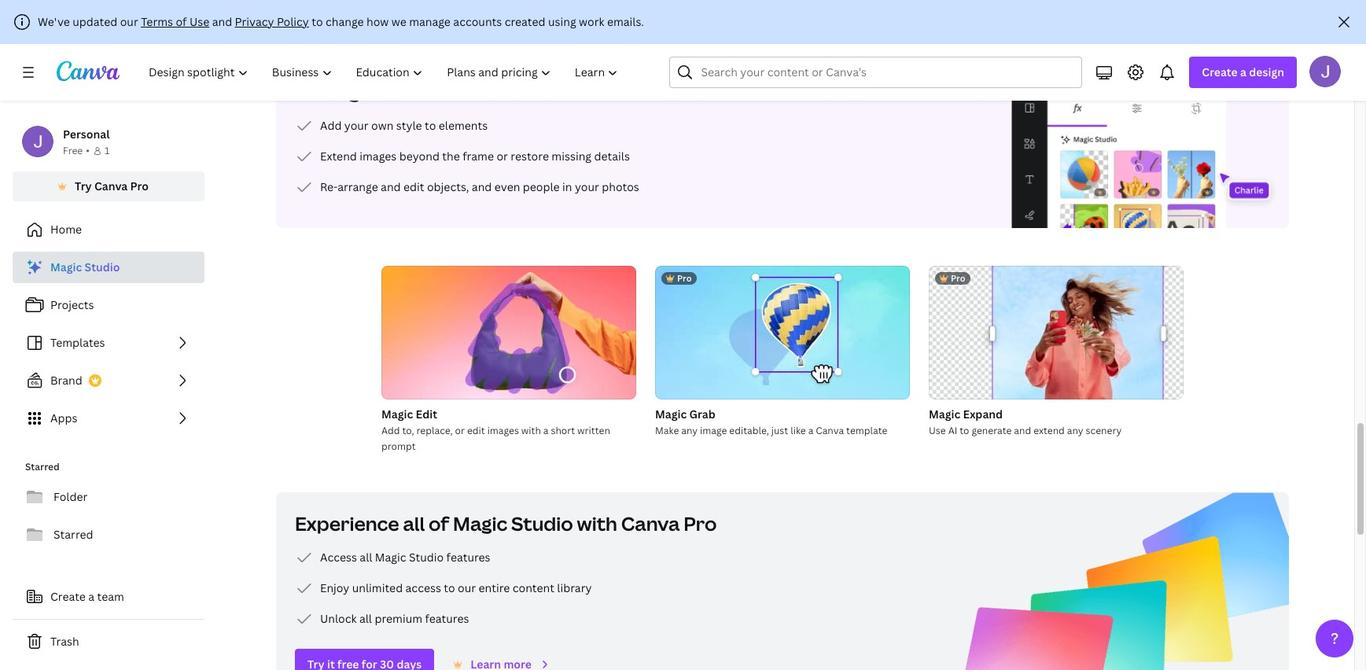 Task type: locate. For each thing, give the bounding box(es) containing it.
2 vertical spatial studio
[[409, 550, 444, 565]]

with
[[521, 424, 541, 437], [577, 511, 617, 537]]

a left design
[[1241, 65, 1247, 79]]

edit inside magic edit add to, replace, or edit images with a short written prompt
[[467, 424, 485, 437]]

starred up 'folder'
[[25, 460, 60, 474]]

any inside magic grab make any image editable, just like a canva template
[[681, 424, 698, 437]]

0 horizontal spatial with
[[521, 424, 541, 437]]

1 vertical spatial add
[[382, 424, 400, 437]]

1 vertical spatial with
[[577, 511, 617, 537]]

your right in
[[575, 179, 599, 194]]

all for premium
[[359, 611, 372, 626]]

or inside magic edit add to, replace, or edit images with a short written prompt
[[455, 424, 465, 437]]

0 horizontal spatial our
[[120, 14, 138, 29]]

magic up ai
[[929, 407, 961, 422]]

magic up the make
[[655, 407, 687, 422]]

1 vertical spatial list
[[13, 252, 205, 434]]

with up library
[[577, 511, 617, 537]]

with left short
[[521, 424, 541, 437]]

1 horizontal spatial add
[[382, 424, 400, 437]]

magic up entire
[[453, 511, 508, 537]]

frame
[[463, 149, 494, 164]]

1 vertical spatial all
[[360, 550, 372, 565]]

premium
[[375, 611, 422, 626]]

work
[[579, 14, 605, 29]]

canva
[[94, 179, 128, 194], [816, 424, 844, 437], [621, 511, 680, 537]]

all up access all magic studio features
[[403, 511, 425, 537]]

1 horizontal spatial any
[[1067, 424, 1084, 437]]

0 vertical spatial with
[[521, 424, 541, 437]]

create for create a design
[[1202, 65, 1238, 79]]

0 horizontal spatial add
[[320, 118, 342, 133]]

list containing access all magic studio features
[[295, 548, 592, 629]]

0 horizontal spatial create
[[50, 589, 86, 604]]

list
[[295, 116, 639, 197], [13, 252, 205, 434], [295, 548, 592, 629]]

a right like at the bottom right of page
[[808, 424, 814, 437]]

access
[[406, 581, 441, 596]]

studio
[[85, 260, 120, 275], [511, 511, 573, 537], [409, 550, 444, 565]]

or right replace,
[[455, 424, 465, 437]]

our
[[120, 14, 138, 29], [458, 581, 476, 596]]

and left extend at right
[[1014, 424, 1031, 437]]

0 horizontal spatial or
[[455, 424, 465, 437]]

0 horizontal spatial images
[[360, 149, 397, 164]]

a left short
[[543, 424, 549, 437]]

1 horizontal spatial our
[[458, 581, 476, 596]]

use
[[190, 14, 209, 29], [929, 424, 946, 437]]

edit down beyond
[[404, 179, 424, 194]]

edit right replace,
[[467, 424, 485, 437]]

short
[[551, 424, 575, 437]]

1 horizontal spatial create
[[1202, 65, 1238, 79]]

design
[[1249, 65, 1285, 79]]

use left ai
[[929, 424, 946, 437]]

1 vertical spatial your
[[575, 179, 599, 194]]

2 vertical spatial list
[[295, 548, 592, 629]]

add left to,
[[382, 424, 400, 437]]

1 horizontal spatial canva
[[621, 511, 680, 537]]

a inside magic edit add to, replace, or edit images with a short written prompt
[[543, 424, 549, 437]]

0 vertical spatial of
[[176, 14, 187, 29]]

0 vertical spatial all
[[403, 511, 425, 537]]

projects link
[[13, 289, 205, 321]]

extend
[[320, 149, 357, 164]]

0 horizontal spatial use
[[190, 14, 209, 29]]

studio up access
[[409, 550, 444, 565]]

updated
[[73, 14, 117, 29]]

2 horizontal spatial studio
[[511, 511, 573, 537]]

our left entire
[[458, 581, 476, 596]]

list containing add your own style to elements
[[295, 116, 639, 197]]

a
[[1241, 65, 1247, 79], [543, 424, 549, 437], [808, 424, 814, 437], [88, 589, 94, 604]]

0 horizontal spatial canva
[[94, 179, 128, 194]]

folder
[[53, 489, 88, 504]]

1 horizontal spatial edit
[[467, 424, 485, 437]]

content
[[513, 581, 555, 596]]

studio inside 'magic studio' link
[[85, 260, 120, 275]]

pro group for magic grab
[[655, 266, 910, 400]]

grab
[[690, 407, 716, 422]]

0 horizontal spatial studio
[[85, 260, 120, 275]]

1 vertical spatial or
[[455, 424, 465, 437]]

enjoy unlimited access to our entire content library
[[320, 581, 592, 596]]

add up the extend
[[320, 118, 342, 133]]

of right terms
[[176, 14, 187, 29]]

of up access all magic studio features
[[429, 511, 449, 537]]

magic edit group
[[382, 266, 636, 455]]

magic inside magic expand use ai to generate and extend any scenery
[[929, 407, 961, 422]]

re-
[[320, 179, 338, 194]]

0 vertical spatial your
[[344, 118, 369, 133]]

1 horizontal spatial with
[[577, 511, 617, 537]]

all right unlock
[[359, 611, 372, 626]]

editable,
[[730, 424, 769, 437]]

we've updated our terms of use and privacy policy to change how we manage accounts created using work emails.
[[38, 14, 644, 29]]

create left design
[[1202, 65, 1238, 79]]

1 vertical spatial of
[[429, 511, 449, 537]]

created
[[505, 14, 546, 29]]

features down enjoy unlimited access to our entire content library
[[425, 611, 469, 626]]

pro
[[130, 179, 149, 194], [677, 272, 692, 284], [951, 272, 966, 284], [684, 511, 717, 537]]

0 vertical spatial create
[[1202, 65, 1238, 79]]

magic inside magic grab make any image editable, just like a canva template
[[655, 407, 687, 422]]

•
[[86, 144, 90, 157]]

1 horizontal spatial pro group
[[929, 266, 1184, 400]]

and inside magic expand use ai to generate and extend any scenery
[[1014, 424, 1031, 437]]

free
[[63, 144, 83, 157]]

personal
[[63, 127, 110, 142]]

create inside 'dropdown button'
[[1202, 65, 1238, 79]]

all right access at the left of page
[[360, 550, 372, 565]]

use inside magic expand use ai to generate and extend any scenery
[[929, 424, 946, 437]]

magic for magic studio
[[50, 260, 82, 275]]

magic inside magic edit add to, replace, or edit images with a short written prompt
[[382, 407, 413, 422]]

unlock
[[320, 611, 357, 626]]

or inside list
[[497, 149, 508, 164]]

starred down 'folder'
[[53, 527, 93, 542]]

edit
[[416, 407, 437, 422]]

create inside button
[[50, 589, 86, 604]]

create left team
[[50, 589, 86, 604]]

0 vertical spatial add
[[320, 118, 342, 133]]

with inside magic edit add to, replace, or edit images with a short written prompt
[[521, 424, 541, 437]]

use right terms
[[190, 14, 209, 29]]

style
[[396, 118, 422, 133]]

create for create a team
[[50, 589, 86, 604]]

1 horizontal spatial images
[[487, 424, 519, 437]]

even
[[495, 179, 520, 194]]

or for replace,
[[455, 424, 465, 437]]

your left 'own'
[[344, 118, 369, 133]]

1 vertical spatial create
[[50, 589, 86, 604]]

magic up to,
[[382, 407, 413, 422]]

access
[[320, 550, 357, 565]]

features up enjoy unlimited access to our entire content library
[[447, 550, 491, 565]]

0 horizontal spatial pro group
[[655, 266, 910, 400]]

of
[[176, 14, 187, 29], [429, 511, 449, 537]]

0 horizontal spatial edit
[[404, 179, 424, 194]]

edit
[[404, 179, 424, 194], [467, 424, 485, 437]]

1 vertical spatial starred
[[53, 527, 93, 542]]

2 vertical spatial canva
[[621, 511, 680, 537]]

images left short
[[487, 424, 519, 437]]

to right ai
[[960, 424, 970, 437]]

None search field
[[670, 57, 1083, 88]]

0 vertical spatial images
[[360, 149, 397, 164]]

create a team button
[[13, 581, 205, 613]]

group
[[382, 266, 636, 400]]

magic for magic grab make any image editable, just like a canva template
[[655, 407, 687, 422]]

and
[[212, 14, 232, 29], [381, 179, 401, 194], [472, 179, 492, 194], [1014, 424, 1031, 437]]

magic studio link
[[13, 252, 205, 283]]

manage
[[409, 14, 451, 29]]

magic grab make any image editable, just like a canva template
[[655, 407, 888, 437]]

magic down the home
[[50, 260, 82, 275]]

add inside magic edit add to, replace, or edit images with a short written prompt
[[382, 424, 400, 437]]

any
[[681, 424, 698, 437], [1067, 424, 1084, 437]]

all
[[403, 511, 425, 537], [360, 550, 372, 565], [359, 611, 372, 626]]

magic studio
[[50, 260, 120, 275]]

1 pro group from the left
[[655, 266, 910, 400]]

editing
[[295, 79, 360, 105]]

0 vertical spatial list
[[295, 116, 639, 197]]

magic expand use ai to generate and extend any scenery
[[929, 407, 1122, 437]]

0 horizontal spatial any
[[681, 424, 698, 437]]

a inside create a design 'dropdown button'
[[1241, 65, 1247, 79]]

1 vertical spatial images
[[487, 424, 519, 437]]

magic
[[50, 260, 82, 275], [382, 407, 413, 422], [655, 407, 687, 422], [929, 407, 961, 422], [453, 511, 508, 537], [375, 550, 406, 565]]

2 pro group from the left
[[929, 266, 1184, 400]]

1 any from the left
[[681, 424, 698, 437]]

brand
[[50, 373, 82, 388]]

create a design button
[[1190, 57, 1297, 88]]

own
[[371, 118, 394, 133]]

0 vertical spatial canva
[[94, 179, 128, 194]]

1 vertical spatial edit
[[467, 424, 485, 437]]

objects,
[[427, 179, 469, 194]]

1 horizontal spatial or
[[497, 149, 508, 164]]

features
[[447, 550, 491, 565], [425, 611, 469, 626]]

images down 'own'
[[360, 149, 397, 164]]

or right frame
[[497, 149, 508, 164]]

a left team
[[88, 589, 94, 604]]

privacy
[[235, 14, 274, 29]]

a inside magic grab make any image editable, just like a canva template
[[808, 424, 814, 437]]

create
[[1202, 65, 1238, 79], [50, 589, 86, 604]]

0 vertical spatial studio
[[85, 260, 120, 275]]

entire
[[479, 581, 510, 596]]

the
[[442, 149, 460, 164]]

like
[[791, 424, 806, 437]]

1 vertical spatial our
[[458, 581, 476, 596]]

magic expand image
[[929, 266, 1184, 400]]

0 vertical spatial edit
[[404, 179, 424, 194]]

any down grab at the bottom of page
[[681, 424, 698, 437]]

to right style at the top left
[[425, 118, 436, 133]]

1 vertical spatial canva
[[816, 424, 844, 437]]

images
[[360, 149, 397, 164], [487, 424, 519, 437]]

1 vertical spatial use
[[929, 424, 946, 437]]

2 vertical spatial all
[[359, 611, 372, 626]]

our left terms
[[120, 14, 138, 29]]

to,
[[402, 424, 414, 437]]

your
[[344, 118, 369, 133], [575, 179, 599, 194]]

starred link
[[13, 519, 205, 551]]

templates
[[50, 335, 105, 350]]

any right extend at right
[[1067, 424, 1084, 437]]

pro group
[[655, 266, 910, 400], [929, 266, 1184, 400]]

using
[[548, 14, 576, 29]]

studio down home link
[[85, 260, 120, 275]]

2 horizontal spatial canva
[[816, 424, 844, 437]]

1 horizontal spatial use
[[929, 424, 946, 437]]

magic for magic edit add to, replace, or edit images with a short written prompt
[[382, 407, 413, 422]]

magic edit image
[[382, 266, 636, 400]]

we've
[[38, 14, 70, 29]]

0 vertical spatial or
[[497, 149, 508, 164]]

studio up content
[[511, 511, 573, 537]]

2 any from the left
[[1067, 424, 1084, 437]]

0 vertical spatial our
[[120, 14, 138, 29]]

unlock all premium features
[[320, 611, 469, 626]]



Task type: vqa. For each thing, say whether or not it's contained in the screenshot.
"photos"
yes



Task type: describe. For each thing, give the bounding box(es) containing it.
apps link
[[13, 403, 205, 434]]

0 vertical spatial starred
[[25, 460, 60, 474]]

create a design
[[1202, 65, 1285, 79]]

pro inside magic expand group
[[951, 272, 966, 284]]

list containing magic studio
[[13, 252, 205, 434]]

scenery
[[1086, 424, 1122, 437]]

magic up unlimited
[[375, 550, 406, 565]]

magic edit add to, replace, or edit images with a short written prompt
[[382, 407, 610, 453]]

generate
[[972, 424, 1012, 437]]

extend images beyond the frame or restore missing details
[[320, 149, 630, 164]]

1 vertical spatial features
[[425, 611, 469, 626]]

try
[[75, 179, 92, 194]]

0 horizontal spatial of
[[176, 14, 187, 29]]

expand
[[963, 407, 1003, 422]]

people
[[523, 179, 560, 194]]

magic expand group
[[929, 266, 1184, 439]]

and left privacy
[[212, 14, 232, 29]]

policy
[[277, 14, 309, 29]]

0 vertical spatial use
[[190, 14, 209, 29]]

access all magic studio features
[[320, 550, 491, 565]]

0 vertical spatial features
[[447, 550, 491, 565]]

pro group for magic expand
[[929, 266, 1184, 400]]

starred inside starred link
[[53, 527, 93, 542]]

home
[[50, 222, 82, 237]]

pro inside button
[[130, 179, 149, 194]]

starred button
[[13, 519, 205, 551]]

made
[[363, 79, 416, 105]]

prompt
[[382, 440, 416, 453]]

template
[[847, 424, 888, 437]]

1 horizontal spatial studio
[[409, 550, 444, 565]]

emails.
[[607, 14, 644, 29]]

to right access
[[444, 581, 455, 596]]

image
[[700, 424, 727, 437]]

missing
[[552, 149, 592, 164]]

trash link
[[13, 626, 205, 658]]

all for of
[[403, 511, 425, 537]]

to right policy
[[312, 14, 323, 29]]

trash
[[50, 634, 79, 649]]

photos
[[602, 179, 639, 194]]

try canva pro button
[[13, 171, 205, 201]]

just
[[772, 424, 788, 437]]

jacob simon image
[[1310, 56, 1341, 87]]

to inside magic expand use ai to generate and extend any scenery
[[960, 424, 970, 437]]

extend
[[1034, 424, 1065, 437]]

create a team
[[50, 589, 124, 604]]

magic grab image
[[655, 266, 910, 400]]

try canva pro
[[75, 179, 149, 194]]

home link
[[13, 214, 205, 245]]

elements
[[439, 118, 488, 133]]

library
[[557, 581, 592, 596]]

terms of use link
[[141, 14, 209, 29]]

all for magic
[[360, 550, 372, 565]]

team
[[97, 589, 124, 604]]

editing made effortless
[[295, 79, 513, 105]]

0 horizontal spatial your
[[344, 118, 369, 133]]

details
[[594, 149, 630, 164]]

folder button
[[13, 481, 205, 513]]

top level navigation element
[[138, 57, 632, 88]]

free •
[[63, 144, 90, 157]]

add your own style to elements
[[320, 118, 488, 133]]

change
[[326, 14, 364, 29]]

we
[[392, 14, 406, 29]]

effortless
[[420, 79, 513, 105]]

1 horizontal spatial of
[[429, 511, 449, 537]]

restore
[[511, 149, 549, 164]]

make
[[655, 424, 679, 437]]

or for frame
[[497, 149, 508, 164]]

experience
[[295, 511, 399, 537]]

templates link
[[13, 327, 205, 359]]

magic for magic expand use ai to generate and extend any scenery
[[929, 407, 961, 422]]

experience all of magic studio with canva pro
[[295, 511, 717, 537]]

and left even
[[472, 179, 492, 194]]

re-arrange and edit objects, and even people in your photos
[[320, 179, 639, 194]]

Search search field
[[701, 57, 1051, 87]]

folder link
[[13, 481, 205, 513]]

enjoy
[[320, 581, 350, 596]]

privacy policy link
[[235, 14, 309, 29]]

apps
[[50, 411, 77, 426]]

ai
[[948, 424, 958, 437]]

canva inside magic grab make any image editable, just like a canva template
[[816, 424, 844, 437]]

1 horizontal spatial your
[[575, 179, 599, 194]]

unlimited
[[352, 581, 403, 596]]

projects
[[50, 297, 94, 312]]

written
[[578, 424, 610, 437]]

brand link
[[13, 365, 205, 396]]

and right arrange
[[381, 179, 401, 194]]

terms
[[141, 14, 173, 29]]

how
[[367, 14, 389, 29]]

beyond
[[399, 149, 440, 164]]

any inside magic expand use ai to generate and extend any scenery
[[1067, 424, 1084, 437]]

arrange
[[338, 179, 378, 194]]

in
[[563, 179, 572, 194]]

a inside the create a team button
[[88, 589, 94, 604]]

pro inside magic grab group
[[677, 272, 692, 284]]

canva inside button
[[94, 179, 128, 194]]

1
[[105, 144, 110, 157]]

images inside magic edit add to, replace, or edit images with a short written prompt
[[487, 424, 519, 437]]

accounts
[[453, 14, 502, 29]]

magic grab group
[[655, 266, 910, 439]]

1 vertical spatial studio
[[511, 511, 573, 537]]

replace,
[[417, 424, 453, 437]]



